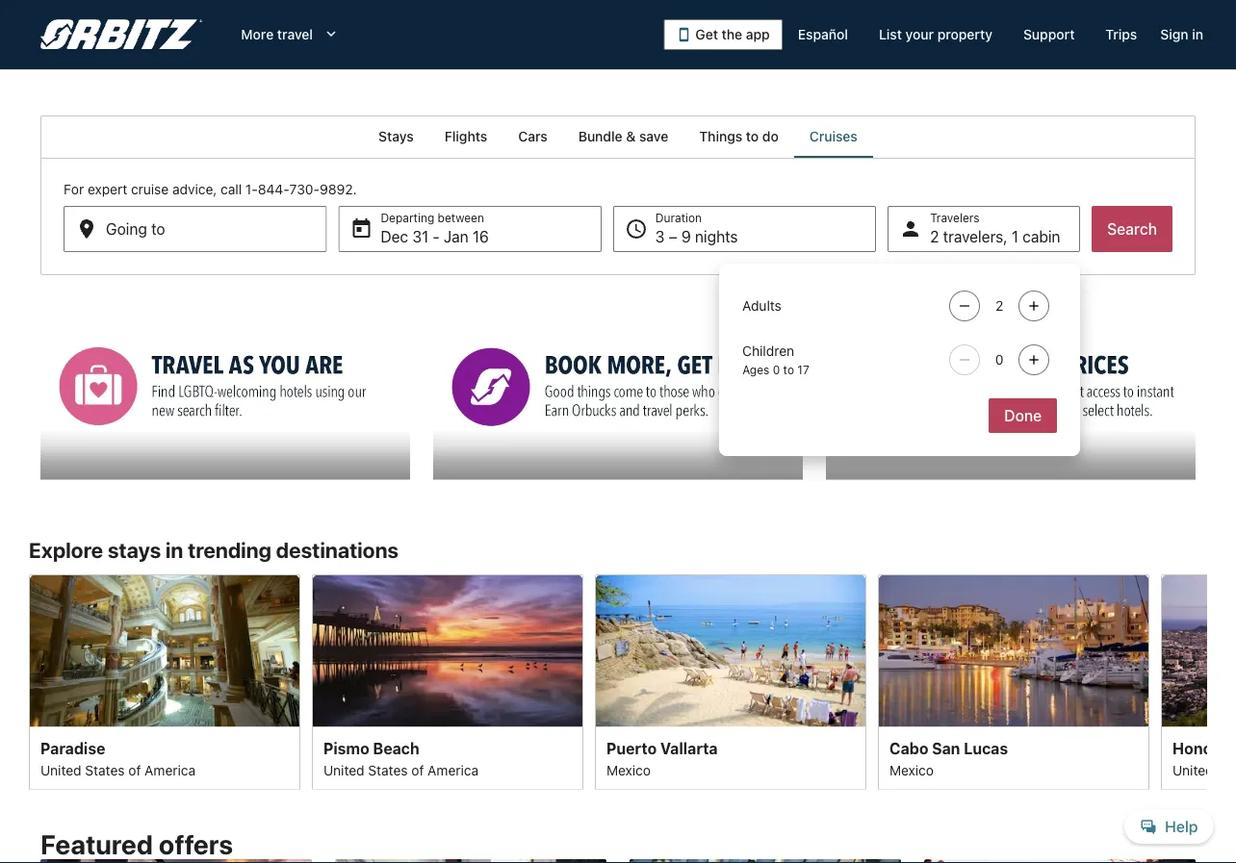 Task type: vqa. For each thing, say whether or not it's contained in the screenshot.
traveler
no



Task type: describe. For each thing, give the bounding box(es) containing it.
sign
[[1161, 26, 1189, 42]]

honolulu
[[1173, 739, 1236, 758]]

lucas
[[964, 739, 1008, 758]]

3 – 9 nights button
[[613, 206, 876, 252]]

pismo beach featuring a sunset, views and tropical scenes image
[[312, 574, 584, 727]]

cabin
[[1023, 228, 1061, 246]]

travelers,
[[943, 228, 1008, 246]]

decrease the number of children image
[[953, 352, 977, 368]]

america inside the pismo beach united states of america
[[428, 762, 479, 778]]

trips link
[[1090, 17, 1153, 52]]

trips
[[1106, 26, 1138, 42]]

-
[[433, 228, 440, 246]]

increase the number of adults image
[[1023, 299, 1046, 314]]

get the app
[[696, 26, 770, 42]]

stays
[[108, 538, 161, 563]]

states inside the pismo beach united states of america
[[368, 762, 408, 778]]

paradise
[[40, 739, 105, 758]]

dec 31 - jan 16 button
[[338, 206, 602, 252]]

explore
[[29, 538, 103, 563]]

31
[[412, 228, 429, 246]]

cruises
[[810, 129, 858, 144]]

things
[[699, 129, 743, 144]]

dec 31 - jan 16
[[381, 228, 489, 246]]

paradise united states of america
[[40, 739, 196, 778]]

show previous card image
[[17, 671, 40, 694]]

ages
[[743, 363, 770, 377]]

the
[[722, 26, 743, 42]]

0 vertical spatial to
[[746, 129, 759, 144]]

increase the number of children image
[[1023, 352, 1046, 368]]

of inside the pismo beach united states of america
[[411, 762, 424, 778]]

730-
[[290, 182, 320, 197]]

mexico inside cabo san lucas mexico
[[890, 762, 934, 778]]

0
[[773, 363, 780, 377]]

–
[[669, 228, 678, 246]]

destinations
[[276, 538, 399, 563]]

search button
[[1092, 206, 1173, 252]]

trending
[[188, 538, 272, 563]]

offers
[[159, 829, 233, 861]]

cars link
[[503, 116, 563, 158]]

united inside the pismo beach united states of america
[[324, 762, 365, 778]]

cruise
[[131, 182, 169, 197]]

in inside 'featured offers' main content
[[166, 538, 183, 563]]

featured
[[40, 829, 153, 861]]

mexico inside puerto vallarta mexico
[[607, 762, 651, 778]]

for expert cruise advice, call 1-844-730-9892.
[[64, 182, 357, 197]]

844-
[[258, 182, 290, 197]]

things to do link
[[684, 116, 794, 158]]

children ages 0 to 17
[[743, 343, 810, 377]]

for
[[64, 182, 84, 197]]

1-
[[245, 182, 258, 197]]

jan
[[444, 228, 469, 246]]

do
[[763, 129, 779, 144]]

pismo
[[324, 739, 369, 758]]

cabo san lucas mexico
[[890, 739, 1008, 778]]

united for paradise
[[40, 762, 81, 778]]

17
[[798, 363, 810, 377]]

list
[[879, 26, 902, 42]]

property
[[938, 26, 993, 42]]

1
[[1012, 228, 1019, 246]]

app
[[746, 26, 770, 42]]

puerto vallarta mexico
[[607, 739, 718, 778]]

3
[[656, 228, 665, 246]]

sign in button
[[1153, 17, 1211, 52]]

stays link
[[363, 116, 429, 158]]

orbitz logo image
[[40, 19, 203, 50]]

cruises link
[[794, 116, 873, 158]]

9
[[682, 228, 691, 246]]

puerto vallarta showing a beach, general coastal views and kayaking or canoeing image
[[595, 574, 867, 727]]

3 – 9 nights
[[656, 228, 738, 246]]

cars
[[518, 129, 548, 144]]

2 travelers, 1 cabin button
[[888, 206, 1081, 252]]

dec
[[381, 228, 408, 246]]

your
[[906, 26, 934, 42]]

adults
[[743, 298, 782, 314]]

flights
[[445, 129, 487, 144]]

puerto
[[607, 739, 657, 758]]



Task type: locate. For each thing, give the bounding box(es) containing it.
español button
[[783, 17, 864, 52]]

san
[[932, 739, 960, 758]]

states down beach
[[368, 762, 408, 778]]

to right 0
[[783, 363, 794, 377]]

1 horizontal spatial america
[[428, 762, 479, 778]]

0 horizontal spatial united
[[40, 762, 81, 778]]

1 horizontal spatial in
[[1192, 26, 1204, 42]]

2 of from the left
[[411, 762, 424, 778]]

support link
[[1008, 17, 1090, 52]]

support
[[1024, 26, 1075, 42]]

united for honolulu
[[1173, 762, 1214, 778]]

0 horizontal spatial mexico
[[607, 762, 651, 778]]

call
[[221, 182, 242, 197]]

united down honolulu
[[1173, 762, 1214, 778]]

states inside paradise united states of america
[[85, 762, 125, 778]]

pismo beach united states of america
[[324, 739, 479, 778]]

in right sign
[[1192, 26, 1204, 42]]

las vegas featuring interior views image
[[29, 574, 300, 727]]

1 america from the left
[[145, 762, 196, 778]]

travel
[[277, 26, 313, 42]]

bundle & save link
[[563, 116, 684, 158]]

bundle & save
[[578, 129, 669, 144]]

get
[[696, 26, 718, 42]]

0 vertical spatial in
[[1192, 26, 1204, 42]]

mexico
[[607, 762, 651, 778], [890, 762, 934, 778]]

1 vertical spatial to
[[783, 363, 794, 377]]

makiki - lower punchbowl - tantalus showing landscape views, a sunset and a city image
[[1161, 574, 1236, 727]]

mexico down puerto
[[607, 762, 651, 778]]

2 horizontal spatial united
[[1173, 762, 1214, 778]]

1 united from the left
[[40, 762, 81, 778]]

in right stays at the left bottom
[[166, 538, 183, 563]]

sign in
[[1161, 26, 1204, 42]]

mexico down cabo
[[890, 762, 934, 778]]

more
[[241, 26, 274, 42]]

2 mexico from the left
[[890, 762, 934, 778]]

1 horizontal spatial to
[[783, 363, 794, 377]]

list your property
[[879, 26, 993, 42]]

united down paradise
[[40, 762, 81, 778]]

honolulu united sta
[[1173, 739, 1236, 778]]

16
[[473, 228, 489, 246]]

1 horizontal spatial states
[[368, 762, 408, 778]]

stays
[[379, 129, 414, 144]]

united inside honolulu united sta
[[1173, 762, 1214, 778]]

expert
[[88, 182, 127, 197]]

9892.
[[320, 182, 357, 197]]

2 states from the left
[[368, 762, 408, 778]]

decrease the number of adults image
[[953, 299, 977, 314]]

united inside paradise united states of america
[[40, 762, 81, 778]]

1 mexico from the left
[[607, 762, 651, 778]]

vallarta
[[661, 739, 718, 758]]

america inside paradise united states of america
[[145, 762, 196, 778]]

search
[[1107, 220, 1157, 238]]

united down pismo
[[324, 762, 365, 778]]

to inside the children ages 0 to 17
[[783, 363, 794, 377]]

0 horizontal spatial states
[[85, 762, 125, 778]]

marina cabo san lucas which includes a marina, a coastal town and night scenes image
[[878, 574, 1150, 727]]

in
[[1192, 26, 1204, 42], [166, 538, 183, 563]]

of inside paradise united states of america
[[128, 762, 141, 778]]

cabo
[[890, 739, 929, 758]]

tab list
[[40, 116, 1196, 158]]

advice,
[[172, 182, 217, 197]]

sta
[[1218, 762, 1236, 778]]

1 horizontal spatial united
[[324, 762, 365, 778]]

featured offers main content
[[0, 116, 1236, 864]]

2 united from the left
[[324, 762, 365, 778]]

español
[[798, 26, 848, 42]]

of up featured offers
[[128, 762, 141, 778]]

states
[[85, 762, 125, 778], [368, 762, 408, 778]]

bundle
[[578, 129, 623, 144]]

in inside 'dropdown button'
[[1192, 26, 1204, 42]]

1 horizontal spatial of
[[411, 762, 424, 778]]

united
[[40, 762, 81, 778], [324, 762, 365, 778], [1173, 762, 1214, 778]]

&
[[626, 129, 636, 144]]

download the app button image
[[676, 27, 692, 42]]

show next card image
[[1196, 671, 1219, 694]]

2 america from the left
[[428, 762, 479, 778]]

things to do
[[699, 129, 779, 144]]

0 horizontal spatial to
[[746, 129, 759, 144]]

states down paradise
[[85, 762, 125, 778]]

done
[[1004, 407, 1042, 425]]

featured offers
[[40, 829, 233, 861]]

1 of from the left
[[128, 762, 141, 778]]

2 travelers, 1 cabin
[[930, 228, 1061, 246]]

2
[[930, 228, 939, 246]]

to
[[746, 129, 759, 144], [783, 363, 794, 377]]

3 united from the left
[[1173, 762, 1214, 778]]

tab list inside 'featured offers' main content
[[40, 116, 1196, 158]]

explore stays in trending destinations
[[29, 538, 399, 563]]

nights
[[695, 228, 738, 246]]

flights link
[[429, 116, 503, 158]]

0 horizontal spatial in
[[166, 538, 183, 563]]

done button
[[989, 399, 1057, 433]]

list your property link
[[864, 17, 1008, 52]]

0 horizontal spatial of
[[128, 762, 141, 778]]

1 states from the left
[[85, 762, 125, 778]]

0 horizontal spatial america
[[145, 762, 196, 778]]

america
[[145, 762, 196, 778], [428, 762, 479, 778]]

get the app link
[[664, 19, 783, 50]]

more travel
[[241, 26, 313, 42]]

tab list containing stays
[[40, 116, 1196, 158]]

beach
[[373, 739, 419, 758]]

more travel button
[[226, 17, 355, 52]]

1 vertical spatial in
[[166, 538, 183, 563]]

of down beach
[[411, 762, 424, 778]]

featured offers region
[[29, 818, 1208, 864]]

children
[[743, 343, 794, 359]]

to left "do"
[[746, 129, 759, 144]]

save
[[639, 129, 669, 144]]

1 horizontal spatial mexico
[[890, 762, 934, 778]]



